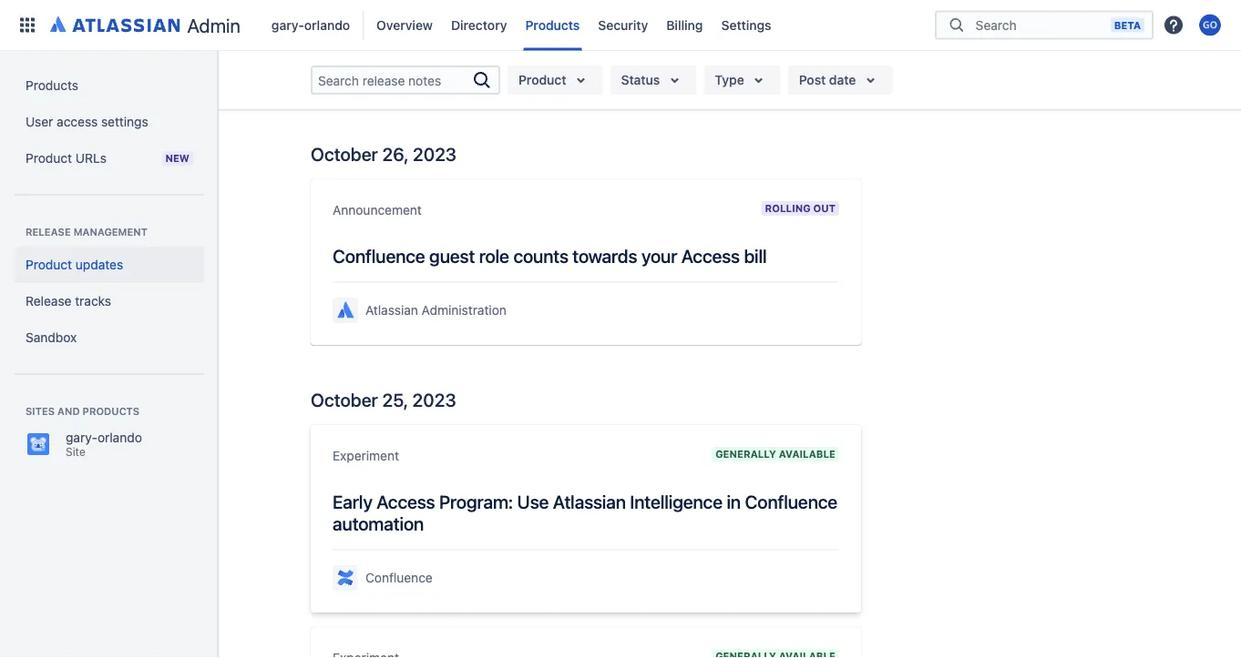 Task type: locate. For each thing, give the bounding box(es) containing it.
product
[[518, 72, 566, 87], [26, 151, 72, 166], [26, 257, 72, 272]]

1 horizontal spatial atlassian
[[553, 491, 626, 513]]

1 vertical spatial access
[[377, 491, 435, 513]]

0 vertical spatial gary-
[[271, 17, 304, 32]]

orlando down the products
[[97, 431, 142, 446]]

product up release tracks
[[26, 257, 72, 272]]

1 vertical spatial products link
[[15, 67, 204, 104]]

0 vertical spatial access
[[681, 245, 740, 267]]

0 vertical spatial product
[[518, 72, 566, 87]]

1 vertical spatial products
[[26, 78, 78, 93]]

directory link
[[446, 10, 513, 40]]

directory
[[451, 17, 507, 32]]

2 2023 from the top
[[412, 389, 456, 411]]

atlassian image
[[50, 13, 180, 35], [50, 13, 180, 35]]

1 october from the top
[[311, 143, 378, 164]]

intelligence
[[630, 491, 723, 513]]

products link up settings in the top of the page
[[15, 67, 204, 104]]

products
[[525, 17, 580, 32], [26, 78, 78, 93]]

management
[[73, 226, 148, 238]]

orlando for gary-orlando
[[304, 17, 350, 32]]

overview link
[[371, 10, 438, 40]]

sandbox link
[[15, 320, 204, 356]]

2 october from the top
[[311, 389, 378, 411]]

0 horizontal spatial gary-
[[66, 431, 97, 446]]

october left the 25,
[[311, 389, 378, 411]]

user access settings link
[[15, 104, 204, 140]]

urls
[[75, 151, 107, 166]]

products up user
[[26, 78, 78, 93]]

open datetime selection image
[[860, 69, 882, 91]]

release up product updates
[[26, 226, 71, 238]]

access up automation at the bottom left of the page
[[377, 491, 435, 513]]

generally available
[[715, 449, 836, 461]]

1 horizontal spatial gary-
[[271, 17, 304, 32]]

0 horizontal spatial products link
[[15, 67, 204, 104]]

product urls
[[26, 151, 107, 166]]

product right search icon
[[518, 72, 566, 87]]

overview
[[376, 17, 433, 32]]

october 26, 2023
[[311, 143, 457, 164]]

0 vertical spatial october
[[311, 143, 378, 164]]

orlando for gary-orlando site
[[97, 431, 142, 446]]

october for october 25, 2023
[[311, 389, 378, 411]]

confluence down generally available
[[745, 491, 837, 513]]

1 2023 from the top
[[413, 143, 457, 164]]

out
[[813, 203, 836, 215]]

post
[[799, 72, 826, 87]]

0 horizontal spatial orlando
[[97, 431, 142, 446]]

26,
[[382, 143, 409, 164]]

products link
[[520, 10, 585, 40], [15, 67, 204, 104]]

release management
[[26, 226, 148, 238]]

1 vertical spatial 2023
[[412, 389, 456, 411]]

atlassian
[[365, 303, 418, 318], [553, 491, 626, 513]]

appswitcher icon image
[[16, 14, 38, 36]]

product for product updates
[[26, 257, 72, 272]]

status
[[621, 72, 660, 87]]

security
[[598, 17, 648, 32]]

release
[[26, 226, 71, 238], [26, 294, 72, 309]]

confluence
[[365, 57, 433, 72], [333, 245, 425, 267], [745, 491, 837, 513], [365, 571, 433, 586]]

post date
[[799, 72, 856, 87]]

confluence down overview link
[[365, 57, 433, 72]]

0 vertical spatial orlando
[[304, 17, 350, 32]]

type button
[[704, 66, 781, 95]]

0 vertical spatial 2023
[[413, 143, 457, 164]]

product down user
[[26, 151, 72, 166]]

2 release from the top
[[26, 294, 72, 309]]

0 vertical spatial release
[[26, 226, 71, 238]]

gary- down sites and products
[[66, 431, 97, 446]]

0 horizontal spatial access
[[377, 491, 435, 513]]

2023 right the 25,
[[412, 389, 456, 411]]

1 vertical spatial release
[[26, 294, 72, 309]]

atlassian administration
[[365, 303, 507, 318]]

october left "26,"
[[311, 143, 378, 164]]

release up 'sandbox'
[[26, 294, 72, 309]]

generally
[[715, 449, 776, 461]]

status button
[[610, 66, 696, 95]]

help icon image
[[1163, 14, 1185, 36]]

confluence image
[[334, 54, 356, 76], [334, 54, 356, 76], [334, 568, 356, 590]]

type
[[715, 72, 744, 87]]

orlando
[[304, 17, 350, 32], [97, 431, 142, 446]]

1 horizontal spatial products link
[[520, 10, 585, 40]]

beta
[[1114, 19, 1141, 31]]

announcement
[[333, 203, 422, 218]]

0 vertical spatial products
[[525, 17, 580, 32]]

1 vertical spatial atlassian
[[553, 491, 626, 513]]

2023 for october 25, 2023
[[412, 389, 456, 411]]

product for product
[[518, 72, 566, 87]]

product inside popup button
[[518, 72, 566, 87]]

products up product popup button
[[525, 17, 580, 32]]

atlassian right atlassian administration icon
[[365, 303, 418, 318]]

gary-orlando site
[[66, 431, 142, 458]]

atlassian right use
[[553, 491, 626, 513]]

product for product urls
[[26, 151, 72, 166]]

product updates link
[[15, 247, 204, 283]]

role
[[479, 245, 509, 267]]

early
[[333, 491, 372, 513]]

gary-orlando
[[271, 17, 350, 32]]

1 vertical spatial october
[[311, 389, 378, 411]]

october
[[311, 143, 378, 164], [311, 389, 378, 411]]

1 vertical spatial orlando
[[97, 431, 142, 446]]

2023
[[413, 143, 457, 164], [412, 389, 456, 411]]

access inside early access program: use atlassian intelligence in confluence automation
[[377, 491, 435, 513]]

gary-
[[271, 17, 304, 32], [66, 431, 97, 446]]

1 vertical spatial gary-
[[66, 431, 97, 446]]

1 horizontal spatial orlando
[[304, 17, 350, 32]]

1 release from the top
[[26, 226, 71, 238]]

confluence inside early access program: use atlassian intelligence in confluence automation
[[745, 491, 837, 513]]

access
[[681, 245, 740, 267], [377, 491, 435, 513]]

in
[[727, 491, 741, 513]]

2023 for october 26, 2023
[[413, 143, 457, 164]]

admin link
[[44, 10, 248, 40]]

products inside global navigation 'element'
[[525, 17, 580, 32]]

orlando inside global navigation 'element'
[[304, 17, 350, 32]]

0 horizontal spatial products
[[26, 78, 78, 93]]

sandbox
[[26, 330, 77, 345]]

1 horizontal spatial products
[[525, 17, 580, 32]]

release for release management
[[26, 226, 71, 238]]

Search text field
[[313, 67, 471, 93]]

access left bill
[[681, 245, 740, 267]]

gary- right admin
[[271, 17, 304, 32]]

and
[[57, 406, 80, 418]]

products link up product popup button
[[520, 10, 585, 40]]

1 vertical spatial product
[[26, 151, 72, 166]]

0 vertical spatial atlassian
[[365, 303, 418, 318]]

2 vertical spatial product
[[26, 257, 72, 272]]

2023 right "26,"
[[413, 143, 457, 164]]

admin
[[187, 14, 240, 36]]

confluence down the announcement
[[333, 245, 425, 267]]

gary- inside gary-orlando site
[[66, 431, 97, 446]]

orlando left overview
[[304, 17, 350, 32]]

administration
[[422, 303, 507, 318]]

gary- inside global navigation 'element'
[[271, 17, 304, 32]]

orlando inside gary-orlando site
[[97, 431, 142, 446]]



Task type: vqa. For each thing, say whether or not it's contained in the screenshot.
2023 associated with October 26, 2023
yes



Task type: describe. For each thing, give the bounding box(es) containing it.
gary- for gary-orlando
[[271, 17, 304, 32]]

settings
[[101, 114, 148, 129]]

gary-orlando link
[[266, 10, 356, 40]]

automation
[[333, 513, 424, 534]]

release for release tracks
[[26, 294, 72, 309]]

user access settings
[[26, 114, 148, 129]]

gary- for gary-orlando site
[[66, 431, 97, 446]]

settings link
[[716, 10, 777, 40]]

search icon image
[[946, 16, 968, 34]]

program:
[[439, 491, 513, 513]]

october for october 26, 2023
[[311, 143, 378, 164]]

user
[[26, 114, 53, 129]]

towards
[[573, 245, 637, 267]]

release tracks link
[[15, 283, 204, 320]]

0 horizontal spatial atlassian
[[365, 303, 418, 318]]

site
[[66, 446, 85, 458]]

bill
[[744, 245, 767, 267]]

account image
[[1199, 14, 1221, 36]]

guest
[[429, 245, 475, 267]]

experiment
[[333, 449, 399, 464]]

atlassian inside early access program: use atlassian intelligence in confluence automation
[[553, 491, 626, 513]]

products
[[83, 406, 139, 418]]

rolling
[[765, 203, 811, 215]]

confluence inside confluence "link"
[[365, 57, 433, 72]]

october 25, 2023
[[311, 389, 456, 411]]

25,
[[382, 389, 408, 411]]

confluence guest role counts towards your access bill
[[333, 245, 767, 267]]

billing link
[[661, 10, 708, 40]]

confluence image
[[334, 568, 356, 590]]

updates
[[75, 257, 123, 272]]

tracks
[[75, 294, 111, 309]]

use
[[517, 491, 549, 513]]

rolling out
[[765, 203, 836, 215]]

atlassian administration image
[[334, 300, 356, 322]]

early access program: use atlassian intelligence in confluence automation
[[333, 491, 837, 534]]

search image
[[471, 69, 493, 91]]

confluence right confluence icon at the left bottom of the page
[[365, 571, 433, 586]]

sites
[[26, 406, 55, 418]]

global navigation element
[[11, 0, 935, 51]]

admin banner
[[0, 0, 1241, 51]]

settings
[[721, 17, 771, 32]]

date
[[829, 72, 856, 87]]

available
[[779, 449, 836, 461]]

billing
[[666, 17, 703, 32]]

0 vertical spatial products link
[[520, 10, 585, 40]]

atlassian administration image
[[334, 300, 356, 322]]

counts
[[513, 245, 568, 267]]

confluence link
[[311, 0, 861, 99]]

product button
[[508, 66, 603, 95]]

new
[[165, 153, 190, 164]]

access
[[57, 114, 98, 129]]

your
[[641, 245, 677, 267]]

product updates
[[26, 257, 123, 272]]

post date button
[[788, 66, 892, 95]]

toggle navigation image
[[200, 73, 241, 109]]

Search field
[[970, 9, 1111, 41]]

release tracks
[[26, 294, 111, 309]]

sites and products
[[26, 406, 139, 418]]

security link
[[593, 10, 654, 40]]

1 horizontal spatial access
[[681, 245, 740, 267]]



